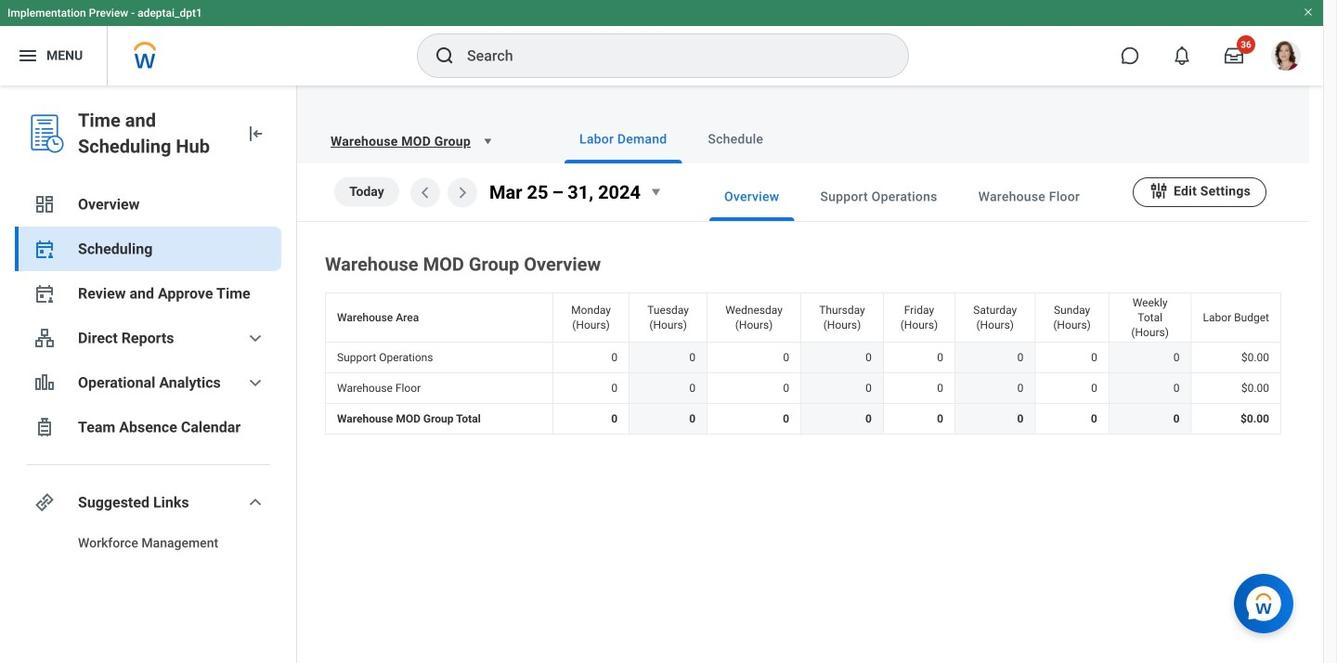 Task type: vqa. For each thing, say whether or not it's contained in the screenshot.
the rightmost "Time"
no



Task type: describe. For each thing, give the bounding box(es) containing it.
justify image
[[17, 45, 39, 67]]

0 horizontal spatial caret down small image
[[478, 132, 497, 150]]

notifications large image
[[1173, 46, 1192, 65]]

1 horizontal spatial caret down small image
[[645, 181, 667, 203]]

1 vertical spatial tab list
[[673, 173, 1133, 221]]

configure image
[[1149, 180, 1170, 201]]

time and scheduling hub element
[[78, 108, 229, 160]]

link image
[[33, 491, 56, 514]]

inbox large image
[[1225, 46, 1244, 65]]

profile logan mcneil image
[[1272, 41, 1301, 74]]

calendar user solid image
[[33, 282, 56, 305]]

transformation import image
[[244, 123, 267, 145]]



Task type: locate. For each thing, give the bounding box(es) containing it.
calendar user solid image
[[33, 238, 56, 260]]

tab panel
[[297, 163, 1310, 439]]

search image
[[434, 45, 456, 67]]

1 vertical spatial caret down small image
[[645, 181, 667, 203]]

navigation pane region
[[0, 85, 297, 663]]

task timeoff image
[[33, 416, 56, 438]]

tab list
[[528, 115, 1287, 163], [673, 173, 1133, 221]]

chevron down small image
[[244, 491, 267, 514]]

0 vertical spatial caret down small image
[[478, 132, 497, 150]]

close environment banner image
[[1303, 7, 1314, 18]]

chevron left small image
[[414, 182, 437, 204]]

dashboard image
[[33, 193, 56, 216]]

caret down small image
[[478, 132, 497, 150], [645, 181, 667, 203]]

chevron right small image
[[451, 182, 474, 204]]

Search Workday  search field
[[467, 35, 870, 76]]

0 vertical spatial tab list
[[528, 115, 1287, 163]]

banner
[[0, 0, 1324, 85]]



